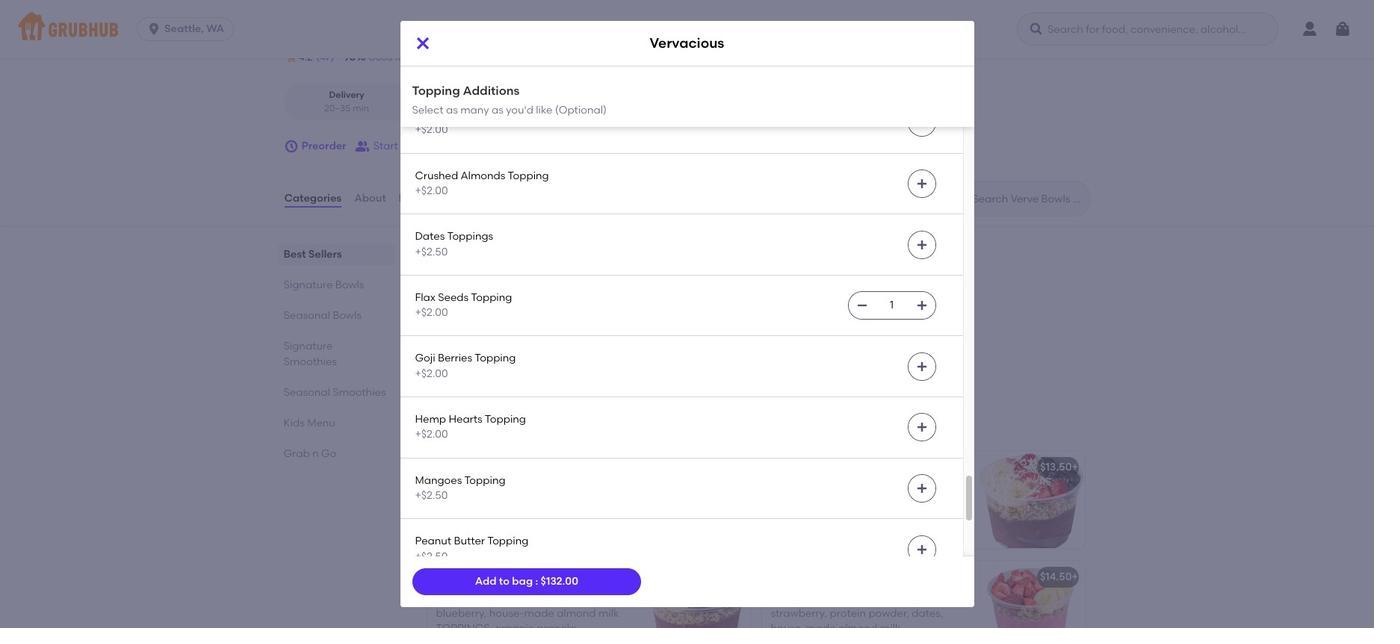 Task type: locate. For each thing, give the bounding box(es) containing it.
20–35
[[324, 103, 351, 113]]

smoothies up seasonal smoothies
[[284, 356, 337, 368]]

strawberry, inside base: açai, banana, strawberry, blueberry, house-made almond milk toppings: organic granol
[[541, 592, 597, 605]]

0 vertical spatial base: açai, banana, blueberry, peanut butter, house-made almond milk  toppings: organic granola, banana, strawberry, crushed almonds
[[435, 324, 616, 397]]

+$2.50
[[415, 246, 448, 258], [415, 489, 448, 502], [415, 550, 448, 563]]

seeds down "middle"
[[442, 47, 472, 60]]

seasonal up signature smoothies
[[284, 309, 330, 322]]

protein
[[830, 608, 866, 620]]

made
[[545, 339, 575, 352], [546, 501, 576, 513], [524, 608, 554, 620], [806, 623, 836, 628]]

berry
[[436, 571, 463, 584]]

topping right chips
[[503, 108, 544, 121]]

715 east pine street suite k middle of pike motorworks courtyard button
[[302, 27, 626, 44]]

1 vertical spatial +$2.50
[[415, 489, 448, 502]]

option group
[[284, 83, 540, 121]]

6 +$2.00 from the top
[[415, 428, 448, 441]]

1 vertical spatial seasonal
[[284, 386, 330, 399]]

2 +$2.50 from the top
[[415, 489, 448, 502]]

signature bowls up the "seller" at the bottom left
[[424, 417, 551, 435]]

as
[[446, 104, 458, 116], [492, 104, 504, 116]]

dates toppings +$2.50
[[415, 230, 493, 258]]

+$2.00 down goji
[[415, 367, 448, 380]]

3 +$2.50 from the top
[[415, 550, 448, 563]]

toppings: up butter
[[459, 516, 515, 529]]

topping down the "seller" at the bottom left
[[464, 474, 506, 487]]

+$2.50 down peanut
[[415, 550, 448, 563]]

min right 10–20
[[500, 103, 516, 113]]

topping for crushed almonds topping
[[508, 169, 549, 182]]

+$2.00 down the chocolate
[[415, 124, 448, 136]]

0 horizontal spatial sellers
[[308, 248, 342, 261]]

(206) 422-1319
[[636, 29, 705, 42]]

0 vertical spatial +
[[1072, 461, 1078, 474]]

bowls up signature smoothies
[[333, 309, 362, 322]]

mi
[[453, 103, 464, 113]]

bag
[[512, 575, 533, 588]]

0 vertical spatial vervacious
[[650, 35, 724, 52]]

almonds
[[461, 169, 505, 182]]

bowls right hearts
[[505, 417, 551, 435]]

+$2.00 for hemp
[[415, 428, 448, 441]]

base: up berries
[[435, 324, 464, 337]]

topping for chocolate chips topping
[[503, 108, 544, 121]]

strawberry, up to
[[482, 531, 538, 544]]

1 vertical spatial peanut
[[436, 501, 473, 513]]

açai, down the "seller" at the bottom left
[[468, 485, 493, 498]]

granola,
[[558, 354, 601, 367], [813, 498, 855, 510], [560, 516, 602, 529]]

yum
[[465, 571, 488, 584]]

base: inside base: açai, banana, strawberry, blueberry, house-made almond milk toppings: organic granol
[[436, 592, 465, 605]]

0 vertical spatial peanut
[[435, 339, 471, 352]]

1 vertical spatial vervacious
[[435, 303, 491, 316]]

house- down to
[[489, 608, 524, 620]]

5 +$2.00 from the top
[[415, 367, 448, 380]]

+$2.50 for mangoes
[[415, 489, 448, 502]]

good food
[[368, 52, 415, 63]]

+$2.00 inside "crushed almonds topping +$2.00"
[[415, 185, 448, 197]]

+$2.00 inside goji berries topping +$2.00
[[415, 367, 448, 380]]

base: açai sorbet  toppings: organic granola, banana, strawberry, blueberry, honey, sweetened coconut
[[771, 482, 919, 541]]

base: for top vervacious image
[[435, 324, 464, 337]]

almond
[[577, 339, 616, 352], [579, 501, 618, 513], [557, 608, 596, 620], [838, 623, 878, 628]]

bowls up seasonal bowls
[[335, 279, 364, 291]]

2 vertical spatial +$2.50
[[415, 550, 448, 563]]

4 +$2.00 from the top
[[415, 307, 448, 319]]

+$2.00 down the crushed
[[415, 185, 448, 197]]

best inside best sellers most ordered on grubhub
[[424, 244, 459, 263]]

to
[[499, 575, 510, 588]]

organic right goji berries topping +$2.00
[[516, 354, 556, 367]]

2 vertical spatial granola,
[[560, 516, 602, 529]]

categories button
[[284, 172, 342, 226]]

base: for the verve bowl image
[[771, 482, 800, 495]]

hearts
[[449, 413, 483, 426]]

house- up goji berries topping +$2.00
[[510, 339, 545, 352]]

peanut down mangoes
[[436, 501, 473, 513]]

0 vertical spatial açai,
[[466, 324, 491, 337]]

wa
[[206, 22, 224, 35]]

blueberry,
[[539, 324, 590, 337], [541, 485, 592, 498], [830, 513, 881, 526], [436, 608, 487, 620]]

middle
[[439, 29, 473, 42]]

açai, for top vervacious image
[[466, 324, 491, 337]]

1 vertical spatial crushed
[[541, 531, 582, 544]]

Input item quantity number field
[[875, 292, 908, 319]]

+$2.00 for goji
[[415, 367, 448, 380]]

422-
[[664, 29, 686, 42]]

toppings: down flax seeds topping +$2.00 at the left
[[458, 354, 514, 367]]

toppings: inside base: açai, banana, strawberry, blueberry, house-made almond milk toppings: organic granol
[[436, 623, 492, 628]]

berry yum image
[[638, 561, 750, 628]]

strawberry, down $132.00
[[541, 592, 597, 605]]

svg image
[[147, 22, 162, 37], [414, 34, 432, 52], [916, 56, 928, 68], [916, 117, 928, 129], [284, 139, 299, 154], [916, 239, 928, 251], [856, 300, 868, 312], [916, 361, 928, 373]]

best up most
[[424, 244, 459, 263]]

house- down dragonfruit, on the bottom right of page
[[771, 623, 806, 628]]

topping inside flax seeds topping +$2.00
[[471, 291, 512, 304]]

base: inside base: açai sorbet  toppings: organic granola, banana, strawberry, blueberry, honey, sweetened coconut
[[771, 482, 800, 495]]

0 horizontal spatial as
[[446, 104, 458, 116]]

almonds up berry yum at the left bottom
[[436, 546, 480, 559]]

topping down on
[[471, 291, 512, 304]]

2 vertical spatial bowls
[[505, 417, 551, 435]]

best for best sellers most ordered on grubhub
[[424, 244, 459, 263]]

0 vertical spatial signature bowls
[[284, 279, 364, 291]]

+$2.00 down flax
[[415, 307, 448, 319]]

+$2.50 inside the "mangoes topping +$2.50"
[[415, 489, 448, 502]]

house- inside base: açai, banana, strawberry, blueberry, house-made almond milk toppings: organic granol
[[489, 608, 524, 620]]

1 vertical spatial milk
[[436, 516, 457, 529]]

signature down seasonal bowls
[[284, 340, 333, 353]]

svg image
[[1334, 20, 1352, 38], [1029, 22, 1044, 37], [916, 178, 928, 190], [916, 300, 928, 312], [916, 422, 928, 434], [916, 483, 928, 495], [916, 544, 928, 556]]

$14.50 +
[[1040, 571, 1078, 584]]

topping down pike
[[475, 47, 516, 60]]

option group containing delivery 20–35 min
[[284, 83, 540, 121]]

banana, down berries
[[435, 370, 478, 382]]

1 +$2.00 from the top
[[415, 63, 448, 75]]

suite
[[402, 29, 427, 42]]

star icon image
[[284, 50, 299, 65]]

sellers down categories button
[[308, 248, 342, 261]]

+
[[1072, 461, 1078, 474], [1072, 571, 1078, 584]]

0 vertical spatial milk
[[435, 354, 455, 367]]

seeds inside flax seeds topping +$2.00
[[438, 291, 469, 304]]

house- up "peanut butter topping +$2.50"
[[511, 501, 546, 513]]

best down categories button
[[284, 248, 306, 261]]

3 +$2.00 from the top
[[415, 185, 448, 197]]

+$2.00 inside flax seeds topping +$2.00
[[415, 307, 448, 319]]

1 vertical spatial seeds
[[438, 291, 469, 304]]

almonds down goji berries topping +$2.00
[[435, 385, 479, 397]]

topping inside goji berries topping +$2.00
[[475, 352, 516, 365]]

grubhub
[[509, 265, 555, 278]]

0 vertical spatial seeds
[[442, 47, 472, 60]]

best left the "seller" at the bottom left
[[445, 446, 464, 457]]

sellers up on
[[462, 244, 514, 263]]

seeds inside chia seeds topping +$2.00
[[442, 47, 472, 60]]

dragonfruit,
[[802, 592, 863, 605]]

+$2.50 down mangoes
[[415, 489, 448, 502]]

topping right butter
[[487, 535, 529, 548]]

banana, up the honey,
[[857, 498, 900, 510]]

smoothies for seasonal
[[333, 386, 386, 399]]

seeds right flax
[[438, 291, 469, 304]]

1 horizontal spatial min
[[500, 103, 516, 113]]

1 horizontal spatial sellers
[[462, 244, 514, 263]]

banana, up berry yum at the left bottom
[[436, 531, 479, 544]]

•
[[467, 103, 471, 113]]

+$2.00 inside hemp hearts topping +$2.00
[[415, 428, 448, 441]]

signature bowls up seasonal bowls
[[284, 279, 364, 291]]

signature up best seller
[[424, 417, 501, 435]]

1 horizontal spatial signature bowls
[[424, 417, 551, 435]]

topping
[[475, 47, 516, 60], [412, 84, 460, 98], [503, 108, 544, 121], [508, 169, 549, 182], [471, 291, 512, 304], [475, 352, 516, 365], [485, 413, 526, 426], [464, 474, 506, 487], [487, 535, 529, 548]]

seasonal for seasonal bowls
[[284, 309, 330, 322]]

+$2.50 down dates at top left
[[415, 246, 448, 258]]

sellers inside best sellers most ordered on grubhub
[[462, 244, 514, 263]]

topping right berries
[[475, 352, 516, 365]]

order
[[433, 140, 461, 152]]

butter, up goji berries topping +$2.00
[[474, 339, 507, 352]]

banana, inside base: açai, banana, strawberry, blueberry, house-made almond milk toppings: organic granol
[[495, 592, 538, 605]]

organic down bag
[[495, 623, 534, 628]]

signature smoothies
[[284, 340, 337, 368]]

+$2.00 down chia
[[415, 63, 448, 75]]

signature bowls
[[284, 279, 364, 291], [424, 417, 551, 435]]

+$2.00 inside chocolate chips topping +$2.00
[[415, 124, 448, 136]]

organic inside base: açai, banana, strawberry, blueberry, house-made almond milk toppings: organic granol
[[495, 623, 534, 628]]

vervacious image
[[639, 290, 751, 387], [638, 452, 750, 549]]

menu
[[307, 417, 335, 430]]

2 vertical spatial açai,
[[468, 592, 493, 605]]

2 vertical spatial vervacious
[[436, 464, 493, 477]]

1 horizontal spatial as
[[492, 104, 504, 116]]

chocolate
[[415, 108, 469, 121]]

topping up 0.5
[[412, 84, 460, 98]]

svg image inside preorder button
[[284, 139, 299, 154]]

seasonal up kids menu
[[284, 386, 330, 399]]

signature down best sellers
[[284, 279, 333, 291]]

topping for chia seeds topping
[[475, 47, 516, 60]]

+ for $13.50 +
[[1072, 461, 1078, 474]]

0.5
[[437, 103, 450, 113]]

1 min from the left
[[353, 103, 369, 113]]

1 vertical spatial bowls
[[333, 309, 362, 322]]

+$2.50 for dates
[[415, 246, 448, 258]]

2 vertical spatial milk
[[599, 608, 619, 620]]

start group order
[[373, 140, 461, 152]]

best
[[424, 244, 459, 263], [284, 248, 306, 261], [445, 446, 464, 457]]

as left the • at the left top of page
[[446, 104, 458, 116]]

1 vertical spatial signature
[[284, 340, 333, 353]]

seasonal smoothies
[[284, 386, 386, 399]]

+$2.00 for flax
[[415, 307, 448, 319]]

topping inside chocolate chips topping +$2.00
[[503, 108, 544, 121]]

k
[[430, 29, 436, 42]]

base: down berry
[[436, 592, 465, 605]]

açai, down add on the left of the page
[[468, 592, 493, 605]]

food
[[395, 52, 415, 63]]

0 vertical spatial +$2.50
[[415, 246, 448, 258]]

banana, up powder,
[[865, 592, 908, 605]]

strawberry, inside base: açai sorbet  toppings: organic granola, banana, strawberry, blueberry, honey, sweetened coconut
[[771, 513, 827, 526]]

2 + from the top
[[1072, 571, 1078, 584]]

seattle,
[[164, 22, 204, 35]]

+ for $14.50 +
[[1072, 571, 1078, 584]]

2 +$2.00 from the top
[[415, 124, 448, 136]]

seasonal for seasonal smoothies
[[284, 386, 330, 399]]

peanut
[[435, 339, 471, 352], [436, 501, 473, 513]]

house-
[[510, 339, 545, 352], [511, 501, 546, 513], [489, 608, 524, 620], [771, 623, 806, 628]]

topping for goji berries topping
[[475, 352, 516, 365]]

0 vertical spatial bowls
[[335, 279, 364, 291]]

topping right hearts
[[485, 413, 526, 426]]

base: left dragonfruit, on the bottom right of page
[[771, 592, 800, 605]]

1 + from the top
[[1072, 461, 1078, 474]]

like
[[536, 104, 553, 116]]

banana, down flax seeds topping +$2.00 at the left
[[494, 324, 537, 337]]

+$2.00 inside chia seeds topping +$2.00
[[415, 63, 448, 75]]

as down additions
[[492, 104, 504, 116]]

dates,
[[912, 608, 943, 620]]

base:
[[435, 324, 464, 337], [771, 482, 800, 495], [436, 485, 465, 498], [436, 592, 465, 605], [771, 592, 800, 605]]

peanut up berries
[[435, 339, 471, 352]]

1 vertical spatial +
[[1072, 571, 1078, 584]]

vervacious
[[650, 35, 724, 52], [435, 303, 491, 316], [436, 464, 493, 477]]

1 +$2.50 from the top
[[415, 246, 448, 258]]

min inside delivery 20–35 min
[[353, 103, 369, 113]]

best for best sellers
[[284, 248, 306, 261]]

1 seasonal from the top
[[284, 309, 330, 322]]

topping inside "crushed almonds topping +$2.00"
[[508, 169, 549, 182]]

grab n go
[[284, 448, 336, 460]]

strawberry, inside base: dragonfruit, banana, strawberry, protein powder, dates, house-made almond mi
[[771, 608, 827, 620]]

butter, up butter
[[475, 501, 509, 513]]

toppings: down berry yum at the left bottom
[[436, 623, 492, 628]]

2 vertical spatial signature
[[424, 417, 501, 435]]

main navigation navigation
[[0, 0, 1374, 58]]

0 vertical spatial almonds
[[435, 385, 479, 397]]

base: dragonfruit, banana, strawberry, protein powder, dates, house-made almond mi
[[771, 592, 943, 628]]

+$2.50 inside dates toppings +$2.50
[[415, 246, 448, 258]]

topping right almonds
[[508, 169, 549, 182]]

grab
[[284, 448, 310, 460]]

1 vertical spatial almonds
[[436, 546, 480, 559]]

dates
[[415, 230, 445, 243]]

smoothies up menu
[[333, 386, 386, 399]]

+$2.00 down hemp
[[415, 428, 448, 441]]

strawberry, down dragonfruit, on the bottom right of page
[[771, 608, 827, 620]]

1 vertical spatial signature bowls
[[424, 417, 551, 435]]

$14.50
[[1040, 571, 1072, 584]]

people icon image
[[355, 139, 370, 154]]

strawberry, up hearts
[[480, 370, 537, 382]]

topping inside "peanut butter topping +$2.50"
[[487, 535, 529, 548]]

chia
[[415, 47, 439, 60]]

almond inside base: açai, banana, strawberry, blueberry, house-made almond milk toppings: organic granol
[[557, 608, 596, 620]]

house- inside base: dragonfruit, banana, strawberry, protein powder, dates, house-made almond mi
[[771, 623, 806, 628]]

hemp
[[415, 413, 446, 426]]

verve bowl image
[[973, 452, 1085, 549]]

0 horizontal spatial min
[[353, 103, 369, 113]]

organic up :
[[518, 516, 557, 529]]

2 min from the left
[[500, 103, 516, 113]]

seeds for flax
[[438, 291, 469, 304]]

1 vertical spatial granola,
[[813, 498, 855, 510]]

signature
[[284, 279, 333, 291], [284, 340, 333, 353], [424, 417, 501, 435]]

toppings: up the honey,
[[862, 482, 919, 495]]

açai, down flax seeds topping +$2.00 at the left
[[466, 324, 491, 337]]

0 vertical spatial smoothies
[[284, 356, 337, 368]]

topping inside hemp hearts topping +$2.00
[[485, 413, 526, 426]]

strawberry, up "sweetened" at the bottom right of the page
[[771, 513, 827, 526]]

2 seasonal from the top
[[284, 386, 330, 399]]

base: left açai at bottom
[[771, 482, 800, 495]]

min
[[353, 103, 369, 113], [500, 103, 516, 113]]

beast mode image
[[973, 561, 1085, 628]]

2 as from the left
[[492, 104, 504, 116]]

organic
[[516, 354, 556, 367], [771, 498, 810, 510], [518, 516, 557, 529], [495, 623, 534, 628]]

organic down açai at bottom
[[771, 498, 810, 510]]

go
[[321, 448, 336, 460]]

almond inside base: dragonfruit, banana, strawberry, protein powder, dates, house-made almond mi
[[838, 623, 878, 628]]

715 east pine street suite k middle of pike motorworks courtyard
[[302, 29, 625, 42]]

base: for berry yum image
[[436, 592, 465, 605]]

blueberry, inside base: açai sorbet  toppings: organic granola, banana, strawberry, blueberry, honey, sweetened coconut
[[830, 513, 881, 526]]

seller
[[466, 446, 491, 457]]

1 vertical spatial smoothies
[[333, 386, 386, 399]]

made inside base: açai, banana, strawberry, blueberry, house-made almond milk toppings: organic granol
[[524, 608, 554, 620]]

0 vertical spatial seasonal
[[284, 309, 330, 322]]

seattle, wa
[[164, 22, 224, 35]]

of
[[476, 29, 486, 42]]

topping inside chia seeds topping +$2.00
[[475, 47, 516, 60]]

min down the delivery
[[353, 103, 369, 113]]

banana, down bag
[[495, 592, 538, 605]]

açai, inside base: açai, banana, strawberry, blueberry, house-made almond milk toppings: organic granol
[[468, 592, 493, 605]]



Task type: vqa. For each thing, say whether or not it's contained in the screenshot.


Task type: describe. For each thing, give the bounding box(es) containing it.
sellers for best sellers most ordered on grubhub
[[462, 244, 514, 263]]

additions
[[463, 84, 520, 98]]

peanut butter topping +$2.50
[[415, 535, 529, 563]]

best sellers most ordered on grubhub
[[424, 244, 555, 278]]

seasonal bowls
[[284, 309, 362, 322]]

toppings
[[447, 230, 493, 243]]

0 vertical spatial granola,
[[558, 354, 601, 367]]

topping inside the "mangoes topping +$2.50"
[[464, 474, 506, 487]]

svg image inside seattle, wa button
[[147, 22, 162, 37]]

$13.50 +
[[1040, 461, 1078, 474]]

honey,
[[883, 513, 916, 526]]

1 as from the left
[[446, 104, 458, 116]]

banana, inside base: dragonfruit, banana, strawberry, protein powder, dates, house-made almond mi
[[865, 592, 908, 605]]

base: açai, banana, strawberry, blueberry, house-made almond milk toppings: organic granol
[[436, 592, 619, 628]]

topping for hemp hearts topping
[[485, 413, 526, 426]]

mangoes topping +$2.50
[[415, 474, 506, 502]]

motorworks
[[511, 29, 570, 42]]

chocolate chips topping +$2.00
[[415, 108, 544, 136]]

0 vertical spatial crushed
[[539, 370, 580, 382]]

açai, for berry yum image
[[468, 592, 493, 605]]

berry yum
[[436, 571, 488, 584]]

select
[[412, 104, 444, 116]]

1 vertical spatial butter,
[[475, 501, 509, 513]]

organic inside base: açai sorbet  toppings: organic granola, banana, strawberry, blueberry, honey, sweetened coconut
[[771, 498, 810, 510]]

kids
[[284, 417, 305, 430]]

Search Verve Bowls - Capitol Hill search field
[[971, 192, 1085, 206]]

best for best seller
[[445, 446, 464, 457]]

goji
[[415, 352, 435, 365]]

mangoes
[[415, 474, 462, 487]]

best sellers
[[284, 248, 342, 261]]

1 vertical spatial açai,
[[468, 485, 493, 498]]

topping inside topping additions select as many as you'd like (optional)
[[412, 84, 460, 98]]

topping additions select as many as you'd like (optional)
[[412, 84, 607, 116]]

$13.50
[[1040, 461, 1072, 474]]

reviews
[[399, 192, 440, 205]]

+$2.50 inside "peanut butter topping +$2.50"
[[415, 550, 448, 563]]

0 vertical spatial signature
[[284, 279, 333, 291]]

street
[[369, 29, 399, 42]]

chia seeds topping +$2.00
[[415, 47, 516, 75]]

pine
[[344, 29, 366, 42]]

blueberry, inside base: açai, banana, strawberry, blueberry, house-made almond milk toppings: organic granol
[[436, 608, 487, 620]]

4.2
[[299, 51, 313, 64]]

add to bag : $132.00
[[475, 575, 578, 588]]

+$2.00 for crushed
[[415, 185, 448, 197]]

96
[[343, 51, 356, 64]]

pike
[[488, 29, 509, 42]]

flax seeds topping +$2.00
[[415, 291, 512, 319]]

1 vertical spatial base: açai, banana, blueberry, peanut butter, house-made almond milk  toppings: organic granola, banana, strawberry, crushed almonds
[[436, 485, 618, 559]]

granola, inside base: açai sorbet  toppings: organic granola, banana, strawberry, blueberry, honey, sweetened coconut
[[813, 498, 855, 510]]

sorbet
[[828, 482, 860, 495]]

sellers for best sellers
[[308, 248, 342, 261]]

banana, up "peanut butter topping +$2.50"
[[495, 485, 538, 498]]

topping for peanut butter topping
[[487, 535, 529, 548]]

berries
[[438, 352, 472, 365]]

1 vertical spatial vervacious image
[[638, 452, 750, 549]]

coconut
[[829, 528, 871, 541]]

10–20
[[474, 103, 498, 113]]

preorder
[[302, 140, 346, 152]]

flax
[[415, 291, 436, 304]]

you'd
[[506, 104, 533, 116]]

kids menu
[[284, 417, 335, 430]]

base: down best seller
[[436, 485, 465, 498]]

+$2.00 for chocolate
[[415, 124, 448, 136]]

search icon image
[[949, 190, 967, 208]]

about button
[[354, 172, 387, 226]]

crushed almonds topping +$2.00
[[415, 169, 549, 197]]

milk inside base: açai, banana, strawberry, blueberry, house-made almond milk toppings: organic granol
[[599, 608, 619, 620]]

categories
[[284, 192, 342, 205]]

banana, inside base: açai sorbet  toppings: organic granola, banana, strawberry, blueberry, honey, sweetened coconut
[[857, 498, 900, 510]]

0 vertical spatial vervacious image
[[639, 290, 751, 387]]

chips
[[471, 108, 500, 121]]

$132.00
[[541, 575, 578, 588]]

east
[[320, 29, 342, 42]]

peanut
[[415, 535, 451, 548]]

toppings: inside base: açai sorbet  toppings: organic granola, banana, strawberry, blueberry, honey, sweetened coconut
[[862, 482, 919, 495]]

good
[[368, 52, 393, 63]]

courtyard
[[573, 29, 625, 42]]

pickup
[[462, 90, 492, 100]]

butter
[[454, 535, 485, 548]]

group
[[401, 140, 431, 152]]

signature inside signature smoothies
[[284, 340, 333, 353]]

preorder button
[[284, 133, 346, 160]]

start group order button
[[355, 133, 461, 160]]

pickup 0.5 mi • 10–20 min
[[437, 90, 516, 113]]

smoothies for signature
[[284, 356, 337, 368]]

delivery
[[329, 90, 364, 100]]

1319
[[686, 29, 705, 42]]

reviews button
[[398, 172, 441, 226]]

base: inside base: dragonfruit, banana, strawberry, protein powder, dates, house-made almond mi
[[771, 592, 800, 605]]

0 vertical spatial butter,
[[474, 339, 507, 352]]

0 horizontal spatial signature bowls
[[284, 279, 364, 291]]

on
[[494, 265, 507, 278]]

goji berries topping +$2.00
[[415, 352, 516, 380]]

(206)
[[636, 29, 661, 42]]

min inside the pickup 0.5 mi • 10–20 min
[[500, 103, 516, 113]]

most
[[424, 265, 449, 278]]

topping for flax seeds topping
[[471, 291, 512, 304]]

+$2.00 for chia
[[415, 63, 448, 75]]

seeds for chia
[[442, 47, 472, 60]]

sweetened
[[771, 528, 826, 541]]

hemp hearts topping +$2.00
[[415, 413, 526, 441]]

made inside base: dragonfruit, banana, strawberry, protein powder, dates, house-made almond mi
[[806, 623, 836, 628]]

delivery 20–35 min
[[324, 90, 369, 113]]

seattle, wa button
[[137, 17, 240, 41]]

best seller
[[445, 446, 491, 457]]

açai
[[802, 482, 825, 495]]

79
[[427, 51, 439, 64]]

start
[[373, 140, 398, 152]]

add
[[475, 575, 497, 588]]

powder,
[[869, 608, 909, 620]]

:
[[535, 575, 538, 588]]



